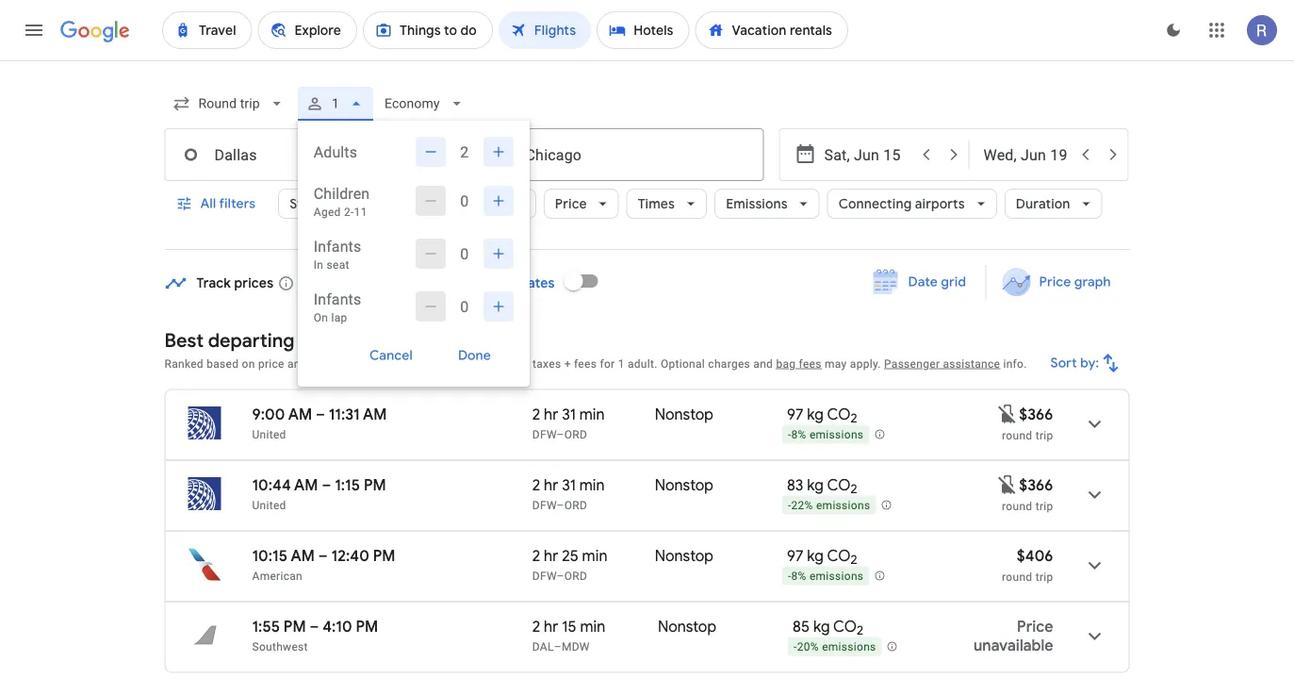 Task type: describe. For each thing, give the bounding box(es) containing it.
number of passengers dialog
[[298, 121, 530, 387]]

infants on lap
[[314, 290, 361, 324]]

hr for 11:31 am
[[544, 405, 559, 424]]

stops
[[290, 195, 325, 212]]

jun
[[306, 275, 329, 292]]

1 button
[[298, 81, 373, 126]]

pm up southwest at the bottom of page
[[284, 617, 306, 636]]

this price for this flight doesn't include overhead bin access. if you need a carry-on bag, use the bags filter to update prices. image
[[997, 402, 1020, 425]]

assistance
[[944, 357, 1001, 370]]

required
[[486, 357, 530, 370]]

bag fees button
[[777, 357, 822, 370]]

Arrival time: 1:15 PM. text field
[[335, 475, 386, 495]]

unavailable
[[974, 636, 1054, 655]]

min for 1:15 pm
[[580, 475, 605, 495]]

406 US dollars text field
[[1017, 546, 1054, 565]]

nonstop flight. element for 1:15 pm
[[655, 475, 714, 497]]

– inside 1:55 pm – 4:10 pm southwest
[[310, 617, 319, 636]]

2 down taxes
[[533, 405, 541, 424]]

11:31
[[329, 405, 360, 424]]

passenger
[[885, 357, 940, 370]]

am for 11:31 am
[[288, 405, 312, 424]]

sort by: button
[[1044, 340, 1130, 386]]

97 kg co 2 for 2 hr 25 min
[[787, 546, 858, 568]]

loading results progress bar
[[0, 60, 1295, 64]]

Departure time: 10:44 AM. text field
[[252, 475, 318, 495]]

dal
[[533, 640, 554, 653]]

co for 1:15 pm
[[827, 475, 851, 495]]

main menu image
[[23, 19, 45, 41]]

graph
[[1075, 273, 1111, 290]]

8% for 2 hr 31 min
[[792, 428, 807, 442]]

flight details. leaves dallas/fort worth international airport at 9:00 am on saturday, june 15 and arrives at o'hare international airport at 11:31 am on saturday, june 15. image
[[1073, 401, 1118, 447]]

31 for 11:31 am
[[562, 405, 576, 424]]

am right "11:31"
[[363, 405, 387, 424]]

charges
[[709, 357, 751, 370]]

dfw for 12:40 pm
[[533, 569, 557, 582]]

- for 11:31 am
[[788, 428, 792, 442]]

price for price unavailable
[[1018, 617, 1054, 636]]

– down the +
[[557, 428, 565, 441]]

min for 4:10 pm
[[580, 617, 606, 636]]

$366 for 97
[[1020, 405, 1054, 424]]

round for 83
[[1003, 499, 1033, 513]]

-8% emissions for 2 hr 25 min
[[788, 570, 864, 583]]

$406
[[1017, 546, 1054, 565]]

dfw for 1:15 pm
[[533, 498, 557, 512]]

lap
[[332, 311, 348, 324]]

97 for 2 hr 31 min
[[787, 405, 804, 424]]

0 for children aged 2-11
[[460, 192, 469, 210]]

all filters button
[[165, 181, 271, 226]]

best departing flights
[[165, 328, 354, 352]]

price for price
[[555, 195, 587, 212]]

total duration 2 hr 25 min. element
[[533, 546, 655, 568]]

nonstop flight. element for 4:10 pm
[[658, 617, 717, 639]]

emissions for 11:31 am
[[810, 428, 864, 442]]

2 hr 31 min dfw – ord for am
[[533, 405, 605, 441]]

trip for 97
[[1036, 429, 1054, 442]]

times
[[638, 195, 675, 212]]

flight details. leaves dallas/fort worth international airport at 10:15 am on saturday, june 15 and arrives at o'hare international airport at 12:40 pm on saturday, june 15. image
[[1073, 543, 1118, 588]]

infants in seat
[[314, 237, 361, 272]]

15 – 19,
[[332, 275, 375, 292]]

85 kg co 2
[[793, 617, 864, 639]]

may
[[825, 357, 847, 370]]

include
[[445, 357, 483, 370]]

price unavailable
[[974, 617, 1054, 655]]

2024
[[378, 275, 410, 292]]

15
[[562, 617, 577, 636]]

pm for 12:40 pm
[[373, 546, 396, 565]]

all filters
[[200, 195, 256, 212]]

12:40
[[331, 546, 370, 565]]

any
[[492, 275, 516, 292]]

97 kg co 2 for 2 hr 31 min
[[787, 405, 858, 426]]

emissions for 1:15 pm
[[817, 499, 871, 512]]

airports
[[916, 195, 966, 212]]

0 for infants in seat
[[460, 245, 469, 263]]

duration
[[1016, 195, 1071, 212]]

prices
[[234, 275, 274, 292]]

duration button
[[1005, 181, 1103, 226]]

-20% emissions
[[794, 641, 877, 654]]

2 inside 85 kg co 2
[[857, 623, 864, 639]]

Departure time: 10:15 AM. text field
[[252, 546, 315, 565]]

am for 1:15 pm
[[294, 475, 318, 495]]

sort by:
[[1051, 355, 1100, 372]]

emissions for 12:40 pm
[[810, 570, 864, 583]]

round trip for 97
[[1003, 429, 1054, 442]]

kg for 4:10 pm
[[814, 617, 830, 636]]

min for 11:31 am
[[580, 405, 605, 424]]

best departing flights main content
[[165, 258, 1130, 695]]

22%
[[792, 499, 814, 512]]

track
[[197, 275, 231, 292]]

85
[[793, 617, 810, 636]]

track prices
[[197, 275, 274, 292]]

passenger assistance button
[[885, 357, 1001, 370]]

10:44 am – 1:15 pm united
[[252, 475, 386, 512]]

optional
[[661, 357, 705, 370]]

hr for 4:10 pm
[[544, 617, 559, 636]]

2 hr 31 min dfw – ord for pm
[[533, 475, 605, 512]]

round trip for 83
[[1003, 499, 1054, 513]]

mdw
[[562, 640, 590, 653]]

25
[[562, 546, 579, 565]]

10:15 am – 12:40 pm american
[[252, 546, 396, 582]]

departing
[[208, 328, 295, 352]]

nonstop flight. element for 11:31 am
[[655, 405, 714, 427]]

dates
[[520, 275, 555, 292]]

sort
[[1051, 355, 1078, 372]]

bags
[[474, 195, 504, 212]]

83
[[787, 475, 804, 495]]

stops button
[[278, 181, 357, 226]]

price
[[258, 357, 285, 370]]

ranked
[[165, 357, 204, 370]]

min for 12:40 pm
[[582, 546, 608, 565]]

change appearance image
[[1151, 8, 1197, 53]]

8% for 2 hr 25 min
[[792, 570, 807, 583]]

connecting airports button
[[828, 181, 998, 226]]

find the best price region
[[165, 258, 1130, 314]]

leaves dallas/fort worth international airport at 9:00 am on saturday, june 15 and arrives at o'hare international airport at 11:31 am on saturday, june 15. element
[[252, 405, 387, 424]]

total duration 2 hr 15 min. element
[[533, 617, 658, 639]]

adult.
[[628, 357, 658, 370]]

1 and from the left
[[288, 357, 307, 370]]

leaves dallas/fort worth international airport at 10:44 am on saturday, june 15 and arrives at o'hare international airport at 1:15 pm on saturday, june 15. element
[[252, 475, 386, 495]]

total duration 2 hr 31 min. element for 97
[[533, 405, 655, 427]]

airlines button
[[365, 189, 455, 219]]

2 and from the left
[[754, 357, 773, 370]]

filters
[[219, 195, 256, 212]]

co for 11:31 am
[[827, 405, 851, 424]]

jun 15 – 19, 2024
[[306, 275, 410, 292]]

by:
[[1081, 355, 1100, 372]]

Arrival time: 11:31 AM. text field
[[329, 405, 387, 424]]

round for 97
[[1003, 429, 1033, 442]]

2-
[[344, 206, 354, 219]]

– inside 2 hr 15 min dal – mdw
[[554, 640, 562, 653]]

2 down -22% emissions
[[851, 552, 858, 568]]

none search field containing adults
[[165, 81, 1130, 387]]

ranked based on price and convenience
[[165, 357, 377, 370]]

31 for 1:15 pm
[[562, 475, 576, 495]]

1:15
[[335, 475, 360, 495]]

- for 4:10 pm
[[794, 641, 798, 654]]

2 inside number of passengers dialog
[[460, 143, 469, 161]]

2 inside 2 hr 25 min dfw – ord
[[533, 546, 541, 565]]

2 down apply.
[[851, 410, 858, 426]]

emissions
[[726, 195, 788, 212]]

1 inside best departing flights main content
[[618, 357, 625, 370]]

all
[[200, 195, 216, 212]]



Task type: locate. For each thing, give the bounding box(es) containing it.
min right 15
[[580, 617, 606, 636]]

1 horizontal spatial and
[[754, 357, 773, 370]]

am right 9:00
[[288, 405, 312, 424]]

on
[[242, 357, 255, 370]]

Arrival time: 12:40 PM. text field
[[331, 546, 396, 565]]

total duration 2 hr 31 min. element up total duration 2 hr 25 min. element
[[533, 475, 655, 497]]

aged
[[314, 206, 341, 219]]

1 0 from the top
[[460, 192, 469, 210]]

0 left bags
[[460, 192, 469, 210]]

emissions up 85 kg co 2
[[810, 570, 864, 583]]

2 hr 31 min dfw – ord up 25
[[533, 475, 605, 512]]

-8% emissions up 85 kg co 2
[[788, 570, 864, 583]]

bag
[[777, 357, 796, 370]]

97 down bag fees button
[[787, 405, 804, 424]]

ord down the +
[[565, 428, 588, 441]]

price graph button
[[990, 265, 1126, 299]]

emissions for 4:10 pm
[[822, 641, 877, 654]]

hr
[[544, 405, 559, 424], [544, 475, 559, 495], [544, 546, 559, 565], [544, 617, 559, 636]]

in
[[314, 258, 324, 272]]

None text field
[[468, 128, 764, 181]]

Departure text field
[[825, 129, 911, 180]]

4 hr from the top
[[544, 617, 559, 636]]

leaves dallas/fort worth international airport at 10:15 am on saturday, june 15 and arrives at o'hare international airport at 12:40 pm on saturday, june 15. element
[[252, 546, 396, 565]]

emissions button
[[715, 181, 820, 226]]

kg inside 85 kg co 2
[[814, 617, 830, 636]]

2 0 from the top
[[460, 245, 469, 263]]

kg down 22%
[[808, 546, 824, 565]]

trip up $406 text field
[[1036, 499, 1054, 513]]

ord down 25
[[565, 569, 588, 582]]

min right 25
[[582, 546, 608, 565]]

done
[[458, 347, 491, 364]]

None search field
[[165, 81, 1130, 387]]

0 vertical spatial trip
[[1036, 429, 1054, 442]]

3 trip from the top
[[1036, 570, 1054, 583]]

-8% emissions for 2 hr 31 min
[[788, 428, 864, 442]]

0 vertical spatial dfw
[[533, 428, 557, 441]]

1 dfw from the top
[[533, 428, 557, 441]]

am inside 10:44 am – 1:15 pm united
[[294, 475, 318, 495]]

round
[[1003, 429, 1033, 442], [1003, 499, 1033, 513], [1003, 570, 1033, 583]]

– inside 2 hr 25 min dfw – ord
[[557, 569, 565, 582]]

2 left 25
[[533, 546, 541, 565]]

0 vertical spatial -8% emissions
[[788, 428, 864, 442]]

1 infants from the top
[[314, 237, 361, 255]]

2 vertical spatial trip
[[1036, 570, 1054, 583]]

total duration 2 hr 31 min. element
[[533, 405, 655, 427], [533, 475, 655, 497]]

2 hr 25 min dfw – ord
[[533, 546, 608, 582]]

on
[[314, 311, 328, 324]]

kg for 12:40 pm
[[808, 546, 824, 565]]

– left 4:10
[[310, 617, 319, 636]]

2 round trip from the top
[[1003, 499, 1054, 513]]

nonstop for 1:15 pm
[[655, 475, 714, 495]]

min inside 2 hr 15 min dal – mdw
[[580, 617, 606, 636]]

2 -8% emissions from the top
[[788, 570, 864, 583]]

0 vertical spatial round trip
[[1003, 429, 1054, 442]]

0 vertical spatial 97 kg co 2
[[787, 405, 858, 426]]

0 vertical spatial 97
[[787, 405, 804, 424]]

97 down 22%
[[787, 546, 804, 565]]

price for price graph
[[1040, 273, 1072, 290]]

pm for 4:10 pm
[[356, 617, 378, 636]]

97 kg co 2 down may
[[787, 405, 858, 426]]

2
[[460, 143, 469, 161], [533, 405, 541, 424], [851, 410, 858, 426], [533, 475, 541, 495], [851, 481, 858, 497], [533, 546, 541, 565], [851, 552, 858, 568], [533, 617, 541, 636], [857, 623, 864, 639]]

dfw down total duration 2 hr 25 min. element
[[533, 569, 557, 582]]

366 US dollars text field
[[1020, 405, 1054, 424], [1020, 475, 1054, 495]]

ord for 1:15 pm
[[565, 498, 588, 512]]

dfw up 2 hr 25 min dfw – ord
[[533, 498, 557, 512]]

2 31 from the top
[[562, 475, 576, 495]]

co for 12:40 pm
[[827, 546, 851, 565]]

1 vertical spatial 31
[[562, 475, 576, 495]]

– left "11:31"
[[316, 405, 325, 424]]

3 0 from the top
[[460, 298, 469, 315]]

3 dfw from the top
[[533, 569, 557, 582]]

pm right "12:40"
[[373, 546, 396, 565]]

co down -22% emissions
[[827, 546, 851, 565]]

1 horizontal spatial 1
[[618, 357, 625, 370]]

ord up 25
[[565, 498, 588, 512]]

am right 10:44
[[294, 475, 318, 495]]

united for 9:00
[[252, 428, 286, 441]]

1 vertical spatial united
[[252, 498, 286, 512]]

2 trip from the top
[[1036, 499, 1054, 513]]

0 vertical spatial 31
[[562, 405, 576, 424]]

1 2 hr 31 min dfw – ord from the top
[[533, 405, 605, 441]]

co for 4:10 pm
[[834, 617, 857, 636]]

$366 left the flight details. leaves dallas/fort worth international airport at 10:44 am on saturday, june 15 and arrives at o'hare international airport at 1:15 pm on saturday, june 15. icon
[[1020, 475, 1054, 495]]

1 vertical spatial 1
[[618, 357, 625, 370]]

– left "12:40"
[[319, 546, 328, 565]]

2 2 hr 31 min dfw – ord from the top
[[533, 475, 605, 512]]

1 31 from the top
[[562, 405, 576, 424]]

min inside 2 hr 25 min dfw – ord
[[582, 546, 608, 565]]

price graph
[[1040, 273, 1111, 290]]

– down total duration 2 hr 15 min. element
[[554, 640, 562, 653]]

learn more about tracked prices image
[[278, 275, 295, 292]]

dfw for 11:31 am
[[533, 428, 557, 441]]

1 round trip from the top
[[1003, 429, 1054, 442]]

2 up the bags popup button
[[460, 143, 469, 161]]

round trip down this price for this flight doesn't include overhead bin access. if you need a carry-on bag, use the bags filter to update prices. image
[[1003, 499, 1054, 513]]

1 right for on the left of the page
[[618, 357, 625, 370]]

1 366 us dollars text field from the top
[[1020, 405, 1054, 424]]

round trip
[[1003, 429, 1054, 442], [1003, 499, 1054, 513]]

1 vertical spatial 8%
[[792, 570, 807, 583]]

hr for 12:40 pm
[[544, 546, 559, 565]]

round down this price for this flight doesn't include overhead bin access. if you need a carry-on bag, use the bags filter to update prices. icon
[[1003, 429, 1033, 442]]

trip down $406 text field
[[1036, 570, 1054, 583]]

0 vertical spatial 366 us dollars text field
[[1020, 405, 1054, 424]]

None field
[[165, 87, 294, 121], [377, 87, 474, 121], [165, 87, 294, 121], [377, 87, 474, 121]]

1:55 pm – 4:10 pm southwest
[[252, 617, 378, 653]]

0 for infants on lap
[[460, 298, 469, 315]]

2 vertical spatial ord
[[565, 569, 588, 582]]

min
[[580, 405, 605, 424], [580, 475, 605, 495], [582, 546, 608, 565], [580, 617, 606, 636]]

min up total duration 2 hr 25 min. element
[[580, 475, 605, 495]]

3 hr from the top
[[544, 546, 559, 565]]

southwest
[[252, 640, 308, 653]]

2 up -22% emissions
[[851, 481, 858, 497]]

2 up 2 hr 25 min dfw – ord
[[533, 475, 541, 495]]

1 8% from the top
[[792, 428, 807, 442]]

1 vertical spatial 97
[[787, 546, 804, 565]]

1 round from the top
[[1003, 429, 1033, 442]]

$366 down sort on the bottom right of page
[[1020, 405, 1054, 424]]

– inside 10:15 am – 12:40 pm american
[[319, 546, 328, 565]]

- down 22%
[[788, 570, 792, 583]]

31 down the +
[[562, 405, 576, 424]]

1 vertical spatial -8% emissions
[[788, 570, 864, 583]]

round inside $406 round trip
[[1003, 570, 1033, 583]]

infants for infants in seat
[[314, 237, 361, 255]]

2 up the dal
[[533, 617, 541, 636]]

price left graph
[[1040, 273, 1072, 290]]

$406 round trip
[[1003, 546, 1054, 583]]

round down this price for this flight doesn't include overhead bin access. if you need a carry-on bag, use the bags filter to update prices. image
[[1003, 499, 1033, 513]]

1 vertical spatial 0
[[460, 245, 469, 263]]

Departure time: 9:00 AM. text field
[[252, 405, 312, 424]]

– up 25
[[557, 498, 565, 512]]

1 97 from the top
[[787, 405, 804, 424]]

1 $366 from the top
[[1020, 405, 1054, 424]]

nonstop for 11:31 am
[[655, 405, 714, 424]]

0 vertical spatial 0
[[460, 192, 469, 210]]

prices include required taxes + fees for 1 adult. optional charges and bag fees may apply. passenger assistance
[[409, 357, 1001, 370]]

pm
[[364, 475, 386, 495], [373, 546, 396, 565], [284, 617, 306, 636], [356, 617, 378, 636]]

round down $406 text field
[[1003, 570, 1033, 583]]

366 us dollars text field left the flight details. leaves dallas/fort worth international airport at 10:44 am on saturday, june 15 and arrives at o'hare international airport at 1:15 pm on saturday, june 15. icon
[[1020, 475, 1054, 495]]

97 for 2 hr 25 min
[[787, 546, 804, 565]]

am for 12:40 pm
[[291, 546, 315, 565]]

2 $366 from the top
[[1020, 475, 1054, 495]]

airlines
[[376, 195, 423, 212]]

pm right 4:10
[[356, 617, 378, 636]]

best
[[165, 328, 204, 352]]

co down may
[[827, 405, 851, 424]]

1
[[332, 96, 339, 111], [618, 357, 625, 370]]

united
[[252, 428, 286, 441], [252, 498, 286, 512]]

0 horizontal spatial 1
[[332, 96, 339, 111]]

2 97 from the top
[[787, 546, 804, 565]]

- for 1:15 pm
[[788, 499, 792, 512]]

and left bag
[[754, 357, 773, 370]]

price button
[[544, 181, 619, 226]]

united for 10:44
[[252, 498, 286, 512]]

2 97 kg co 2 from the top
[[787, 546, 858, 568]]

31 up 25
[[562, 475, 576, 495]]

nonstop for 4:10 pm
[[658, 617, 717, 636]]

1 hr from the top
[[544, 405, 559, 424]]

price inside price unavailable
[[1018, 617, 1054, 636]]

date grid
[[909, 273, 967, 290]]

4:10
[[323, 617, 352, 636]]

2 hr 31 min dfw – ord down the +
[[533, 405, 605, 441]]

any dates
[[492, 275, 555, 292]]

co inside 85 kg co 2
[[834, 617, 857, 636]]

nonstop flight. element for 12:40 pm
[[655, 546, 714, 568]]

infants up seat
[[314, 237, 361, 255]]

ord for 11:31 am
[[565, 428, 588, 441]]

bags button
[[463, 181, 536, 226]]

pm inside 10:15 am – 12:40 pm american
[[373, 546, 396, 565]]

and right 'price'
[[288, 357, 307, 370]]

0 vertical spatial ord
[[565, 428, 588, 441]]

flight details. leaves dallas/fort worth international airport at 10:44 am on saturday, june 15 and arrives at o'hare international airport at 1:15 pm on saturday, june 15. image
[[1073, 472, 1118, 517]]

1 vertical spatial 366 us dollars text field
[[1020, 475, 1054, 495]]

8% up 85 on the bottom right of the page
[[792, 570, 807, 583]]

9:00 am – 11:31 am united
[[252, 405, 387, 441]]

-8% emissions
[[788, 428, 864, 442], [788, 570, 864, 583]]

0 vertical spatial total duration 2 hr 31 min. element
[[533, 405, 655, 427]]

–
[[316, 405, 325, 424], [557, 428, 565, 441], [322, 475, 331, 495], [557, 498, 565, 512], [319, 546, 328, 565], [557, 569, 565, 582], [310, 617, 319, 636], [554, 640, 562, 653]]

1 vertical spatial round trip
[[1003, 499, 1054, 513]]

hr left 25
[[544, 546, 559, 565]]

united inside 9:00 am – 11:31 am united
[[252, 428, 286, 441]]

1 vertical spatial 2 hr 31 min dfw – ord
[[533, 475, 605, 512]]

min down for on the left of the page
[[580, 405, 605, 424]]

nonstop for 12:40 pm
[[655, 546, 714, 565]]

1 united from the top
[[252, 428, 286, 441]]

dfw
[[533, 428, 557, 441], [533, 498, 557, 512], [533, 569, 557, 582]]

and
[[288, 357, 307, 370], [754, 357, 773, 370]]

1 ord from the top
[[565, 428, 588, 441]]

3 round from the top
[[1003, 570, 1033, 583]]

flight details. leaves dallas love field at 1:55 pm on saturday, june 15 and arrives at chicago midway international airport at 4:10 pm on saturday, june 15. image
[[1073, 613, 1118, 659]]

2 dfw from the top
[[533, 498, 557, 512]]

children
[[314, 184, 370, 202]]

pm right '1:15'
[[364, 475, 386, 495]]

emissions down 83 kg co 2
[[817, 499, 871, 512]]

pm inside 10:44 am – 1:15 pm united
[[364, 475, 386, 495]]

Return text field
[[984, 129, 1071, 180]]

– down 25
[[557, 569, 565, 582]]

american
[[252, 569, 303, 582]]

children aged 2-11
[[314, 184, 370, 219]]

hr for 1:15 pm
[[544, 475, 559, 495]]

1:55
[[252, 617, 280, 636]]

kg for 1:15 pm
[[808, 475, 824, 495]]

price inside button
[[1040, 273, 1072, 290]]

1 97 kg co 2 from the top
[[787, 405, 858, 426]]

dfw inside 2 hr 25 min dfw – ord
[[533, 569, 557, 582]]

price right the bags popup button
[[555, 195, 587, 212]]

0 vertical spatial 1
[[332, 96, 339, 111]]

2 8% from the top
[[792, 570, 807, 583]]

kg right 83
[[808, 475, 824, 495]]

2 vertical spatial price
[[1018, 617, 1054, 636]]

trip left flight details. leaves dallas/fort worth international airport at 9:00 am on saturday, june 15 and arrives at o'hare international airport at 11:31 am on saturday, june 15. icon at the bottom of page
[[1036, 429, 1054, 442]]

kg down bag fees button
[[808, 405, 824, 424]]

2 up -20% emissions
[[857, 623, 864, 639]]

2 hr 15 min dal – mdw
[[533, 617, 606, 653]]

hr up 2 hr 25 min dfw – ord
[[544, 475, 559, 495]]

- down 85 on the bottom right of the page
[[794, 641, 798, 654]]

366 us dollars text field for 83
[[1020, 475, 1054, 495]]

trip for 83
[[1036, 499, 1054, 513]]

1 trip from the top
[[1036, 429, 1054, 442]]

Arrival time: 4:10 PM. text field
[[323, 617, 378, 636]]

97 kg co 2 down -22% emissions
[[787, 546, 858, 568]]

1 vertical spatial trip
[[1036, 499, 1054, 513]]

fees right bag
[[799, 357, 822, 370]]

1 vertical spatial price
[[1040, 273, 1072, 290]]

366 us dollars text field down sort on the bottom right of page
[[1020, 405, 1054, 424]]

0 vertical spatial round
[[1003, 429, 1033, 442]]

grid
[[942, 273, 967, 290]]

united down 10:44
[[252, 498, 286, 512]]

co up -20% emissions
[[834, 617, 857, 636]]

2 infants from the top
[[314, 290, 361, 308]]

ord for 12:40 pm
[[565, 569, 588, 582]]

emissions down 85 kg co 2
[[822, 641, 877, 654]]

co inside 83 kg co 2
[[827, 475, 851, 495]]

2 hr from the top
[[544, 475, 559, 495]]

2 366 us dollars text field from the top
[[1020, 475, 1054, 495]]

8% up 83
[[792, 428, 807, 442]]

2 vertical spatial 0
[[460, 298, 469, 315]]

- down 83
[[788, 499, 792, 512]]

1 vertical spatial round
[[1003, 499, 1033, 513]]

1 total duration 2 hr 31 min. element from the top
[[533, 405, 655, 427]]

emissions
[[810, 428, 864, 442], [817, 499, 871, 512], [810, 570, 864, 583], [822, 641, 877, 654]]

97 kg co 2
[[787, 405, 858, 426], [787, 546, 858, 568]]

2 inside 2 hr 15 min dal – mdw
[[533, 617, 541, 636]]

- up 83
[[788, 428, 792, 442]]

0 horizontal spatial and
[[288, 357, 307, 370]]

1 horizontal spatial fees
[[799, 357, 822, 370]]

0 vertical spatial 2 hr 31 min dfw – ord
[[533, 405, 605, 441]]

2 total duration 2 hr 31 min. element from the top
[[533, 475, 655, 497]]

adults
[[314, 143, 357, 161]]

1 vertical spatial total duration 2 hr 31 min. element
[[533, 475, 655, 497]]

united inside 10:44 am – 1:15 pm united
[[252, 498, 286, 512]]

1 fees from the left
[[574, 357, 597, 370]]

9:00
[[252, 405, 285, 424]]

10:15
[[252, 546, 288, 565]]

date
[[909, 273, 938, 290]]

apply.
[[850, 357, 882, 370]]

31
[[562, 405, 576, 424], [562, 475, 576, 495]]

united down 9:00
[[252, 428, 286, 441]]

kg inside 83 kg co 2
[[808, 475, 824, 495]]

seat
[[327, 258, 350, 272]]

11
[[354, 206, 367, 219]]

hr inside 2 hr 25 min dfw – ord
[[544, 546, 559, 565]]

0 vertical spatial price
[[555, 195, 587, 212]]

this price for this flight doesn't include overhead bin access. if you need a carry-on bag, use the bags filter to update prices. image
[[997, 473, 1020, 496]]

infants for infants on lap
[[314, 290, 361, 308]]

trip inside $406 round trip
[[1036, 570, 1054, 583]]

1 vertical spatial infants
[[314, 290, 361, 308]]

kg for 11:31 am
[[808, 405, 824, 424]]

0 down the bags popup button
[[460, 245, 469, 263]]

connecting
[[839, 195, 912, 212]]

total duration 2 hr 31 min. element for 83
[[533, 475, 655, 497]]

nonstop flight. element
[[655, 405, 714, 427], [655, 475, 714, 497], [655, 546, 714, 568], [658, 617, 717, 639]]

0 vertical spatial 8%
[[792, 428, 807, 442]]

hr down taxes
[[544, 405, 559, 424]]

– inside 9:00 am – 11:31 am united
[[316, 405, 325, 424]]

kg right 85 on the bottom right of the page
[[814, 617, 830, 636]]

round trip down this price for this flight doesn't include overhead bin access. if you need a carry-on bag, use the bags filter to update prices. icon
[[1003, 429, 1054, 442]]

fees right the +
[[574, 357, 597, 370]]

dfw down taxes
[[533, 428, 557, 441]]

prices
[[409, 357, 442, 370]]

0
[[460, 192, 469, 210], [460, 245, 469, 263], [460, 298, 469, 315]]

0 vertical spatial united
[[252, 428, 286, 441]]

date grid button
[[860, 265, 982, 299]]

hr inside 2 hr 15 min dal – mdw
[[544, 617, 559, 636]]

366 us dollars text field for 97
[[1020, 405, 1054, 424]]

co up -22% emissions
[[827, 475, 851, 495]]

swap origin and destination. image
[[453, 143, 476, 166]]

fees
[[574, 357, 597, 370], [799, 357, 822, 370]]

-8% emissions up 83 kg co 2
[[788, 428, 864, 442]]

3 ord from the top
[[565, 569, 588, 582]]

-22% emissions
[[788, 499, 871, 512]]

1 vertical spatial 97 kg co 2
[[787, 546, 858, 568]]

2 fees from the left
[[799, 357, 822, 370]]

taxes
[[533, 357, 561, 370]]

ord inside 2 hr 25 min dfw – ord
[[565, 569, 588, 582]]

1 vertical spatial $366
[[1020, 475, 1054, 495]]

price left flight details. leaves dallas love field at 1:55 pm on saturday, june 15 and arrives at chicago midway international airport at 4:10 pm on saturday, june 15. image
[[1018, 617, 1054, 636]]

1 up adults
[[332, 96, 339, 111]]

leaves dallas love field at 1:55 pm on saturday, june 15 and arrives at chicago midway international airport at 4:10 pm on saturday, june 15. element
[[252, 617, 378, 636]]

hr left 15
[[544, 617, 559, 636]]

2 inside 83 kg co 2
[[851, 481, 858, 497]]

2 round from the top
[[1003, 499, 1033, 513]]

total duration 2 hr 31 min. element down for on the left of the page
[[533, 405, 655, 427]]

co
[[827, 405, 851, 424], [827, 475, 851, 495], [827, 546, 851, 565], [834, 617, 857, 636]]

2 ord from the top
[[565, 498, 588, 512]]

am up american
[[291, 546, 315, 565]]

$366 for 83
[[1020, 475, 1054, 495]]

– inside 10:44 am – 1:15 pm united
[[322, 475, 331, 495]]

2 vertical spatial dfw
[[533, 569, 557, 582]]

1 vertical spatial dfw
[[533, 498, 557, 512]]

10:44
[[252, 475, 291, 495]]

1 vertical spatial ord
[[565, 498, 588, 512]]

Departure time: 1:55 PM. text field
[[252, 617, 306, 636]]

1 inside popup button
[[332, 96, 339, 111]]

emissions up 83 kg co 2
[[810, 428, 864, 442]]

2 hr 31 min dfw – ord
[[533, 405, 605, 441], [533, 475, 605, 512]]

connecting airports
[[839, 195, 966, 212]]

– left '1:15'
[[322, 475, 331, 495]]

am inside 10:15 am – 12:40 pm american
[[291, 546, 315, 565]]

2 united from the top
[[252, 498, 286, 512]]

0 vertical spatial $366
[[1020, 405, 1054, 424]]

0 vertical spatial infants
[[314, 237, 361, 255]]

cancel button
[[347, 340, 436, 371]]

pm for 1:15 pm
[[364, 475, 386, 495]]

price inside popup button
[[555, 195, 587, 212]]

$366
[[1020, 405, 1054, 424], [1020, 475, 1054, 495]]

based
[[207, 357, 239, 370]]

infants up lap
[[314, 290, 361, 308]]

flights
[[299, 328, 354, 352]]

0 horizontal spatial fees
[[574, 357, 597, 370]]

0 up done
[[460, 298, 469, 315]]

- for 12:40 pm
[[788, 570, 792, 583]]

1 -8% emissions from the top
[[788, 428, 864, 442]]

2 vertical spatial round
[[1003, 570, 1033, 583]]



Task type: vqa. For each thing, say whether or not it's contained in the screenshot.
topmost add
no



